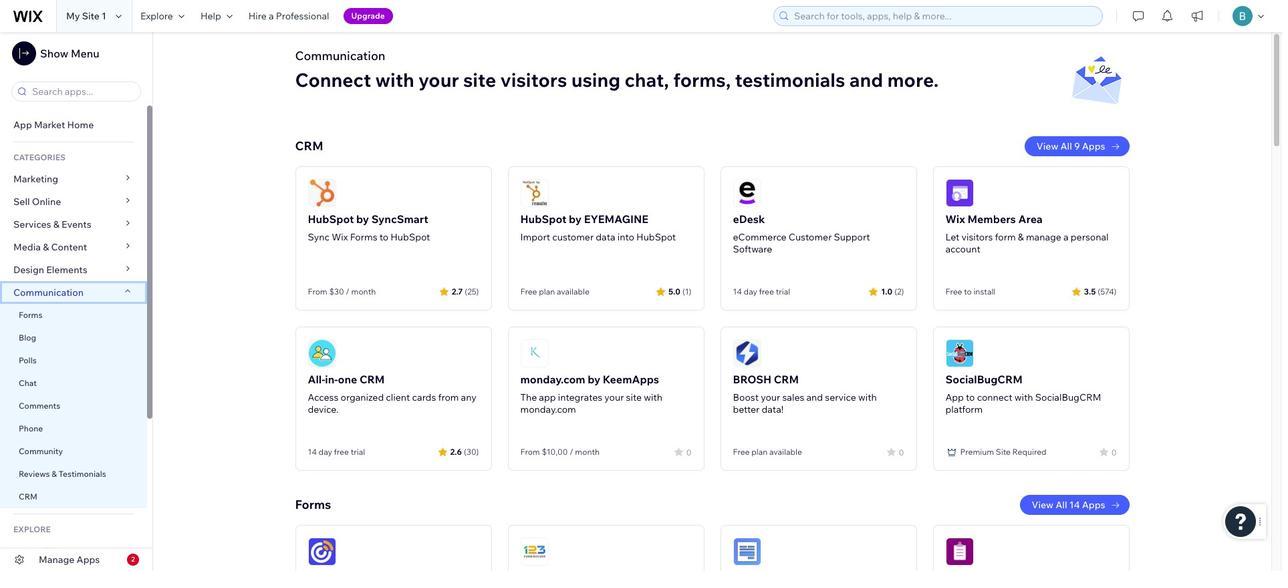 Task type: locate. For each thing, give the bounding box(es) containing it.
2 horizontal spatial 14
[[1069, 499, 1080, 511]]

0 horizontal spatial free plan available
[[520, 287, 590, 297]]

1 vertical spatial communication
[[13, 287, 86, 299]]

monday.com
[[520, 373, 585, 386], [520, 404, 576, 416]]

view for forms
[[1032, 499, 1054, 511]]

by inside monday.com by keemapps the app integrates your site with monday.com
[[588, 373, 600, 386]]

marketing link
[[0, 168, 147, 191]]

1 horizontal spatial site
[[996, 447, 1011, 457]]

free for ecommerce
[[759, 287, 774, 297]]

device.
[[308, 404, 339, 416]]

free plan available down customer
[[520, 287, 590, 297]]

0 horizontal spatial site
[[82, 10, 100, 22]]

forms
[[350, 231, 377, 243], [19, 310, 42, 320], [295, 497, 331, 513]]

1 horizontal spatial available
[[769, 447, 802, 457]]

0 vertical spatial site
[[463, 68, 496, 92]]

0 for monday.com by keemapps
[[686, 448, 692, 458]]

trial down ecommerce
[[776, 287, 790, 297]]

communication inside communication connect with your site visitors using chat, forms, testimonials and more.
[[295, 48, 385, 64]]

14
[[733, 287, 742, 297], [308, 447, 317, 457], [1069, 499, 1080, 511]]

1 horizontal spatial free
[[733, 447, 750, 457]]

123 form builder & payments logo image
[[520, 538, 549, 566]]

monday.com by keemapps the app integrates your site with monday.com
[[520, 373, 662, 416]]

socialbugcrm
[[946, 373, 1023, 386], [1035, 392, 1101, 404]]

communication for communication
[[13, 287, 86, 299]]

day down software
[[744, 287, 757, 297]]

and left more.
[[850, 68, 883, 92]]

1 0 from the left
[[686, 448, 692, 458]]

/ right '$10,00'
[[570, 447, 573, 457]]

software
[[733, 243, 772, 255]]

from for hubspot by syncsmart
[[308, 287, 327, 297]]

1 vertical spatial monday.com
[[520, 404, 576, 416]]

1 vertical spatial plan
[[752, 447, 768, 457]]

and inside communication connect with your site visitors using chat, forms, testimonials and more.
[[850, 68, 883, 92]]

communication inside sidebar element
[[13, 287, 86, 299]]

0 vertical spatial month
[[351, 287, 376, 297]]

1 horizontal spatial 0
[[899, 448, 904, 458]]

site left 1
[[82, 10, 100, 22]]

site right premium
[[996, 447, 1011, 457]]

& right media
[[43, 241, 49, 253]]

categories
[[13, 152, 66, 162]]

0 vertical spatial to
[[380, 231, 389, 243]]

required
[[1013, 447, 1047, 457]]

events
[[62, 219, 91, 231]]

free plan available for eyemagine
[[520, 287, 590, 297]]

available down customer
[[557, 287, 590, 297]]

keemapps
[[603, 373, 659, 386]]

1 horizontal spatial plan
[[752, 447, 768, 457]]

2 vertical spatial to
[[966, 392, 975, 404]]

menu
[[71, 47, 99, 60]]

& left events
[[53, 219, 59, 231]]

1 vertical spatial apps
[[1082, 499, 1105, 511]]

forms down "syncsmart" at the left
[[350, 231, 377, 243]]

0 vertical spatial plan
[[539, 287, 555, 297]]

trial down organized
[[351, 447, 365, 457]]

0 vertical spatial visitors
[[500, 68, 567, 92]]

1 vertical spatial trial
[[351, 447, 365, 457]]

to left install
[[964, 287, 972, 297]]

services & events link
[[0, 213, 147, 236]]

one
[[338, 373, 357, 386]]

0 vertical spatial site
[[82, 10, 100, 22]]

polls link
[[0, 350, 147, 372]]

hire
[[249, 10, 267, 22]]

1 horizontal spatial free plan available
[[733, 447, 802, 457]]

0 vertical spatial day
[[744, 287, 757, 297]]

1 vertical spatial free
[[334, 447, 349, 457]]

1 vertical spatial view
[[1032, 499, 1054, 511]]

0 horizontal spatial free
[[334, 447, 349, 457]]

3 0 from the left
[[1112, 448, 1117, 458]]

free down import
[[520, 287, 537, 297]]

socialbugcrm up connect
[[946, 373, 1023, 386]]

(30)
[[464, 447, 479, 457]]

free left install
[[946, 287, 962, 297]]

free plan available down data!
[[733, 447, 802, 457]]

0 horizontal spatial 14 day free trial
[[308, 447, 365, 457]]

1 horizontal spatial from
[[520, 447, 540, 457]]

wix members area let visitors form & manage a personal account
[[946, 213, 1109, 255]]

edesk logo image
[[733, 179, 761, 207]]

1 horizontal spatial app
[[946, 392, 964, 404]]

and
[[850, 68, 883, 92], [807, 392, 823, 404]]

crm down reviews
[[19, 492, 37, 502]]

form
[[995, 231, 1016, 243]]

0 horizontal spatial 0
[[686, 448, 692, 458]]

plan for boost
[[752, 447, 768, 457]]

available down data!
[[769, 447, 802, 457]]

1 horizontal spatial and
[[850, 68, 883, 92]]

day down 'device.'
[[319, 447, 332, 457]]

crm link
[[0, 486, 147, 509]]

1 vertical spatial visitors
[[962, 231, 993, 243]]

communication
[[295, 48, 385, 64], [13, 287, 86, 299]]

2 horizontal spatial free
[[946, 287, 962, 297]]

testimonials
[[59, 469, 106, 479]]

2 horizontal spatial your
[[761, 392, 780, 404]]

service
[[825, 392, 856, 404]]

trial
[[776, 287, 790, 297], [351, 447, 365, 457]]

1 vertical spatial forms
[[19, 310, 42, 320]]

view down required
[[1032, 499, 1054, 511]]

view
[[1037, 140, 1059, 152], [1032, 499, 1054, 511]]

0 vertical spatial free
[[759, 287, 774, 297]]

to down "syncsmart" at the left
[[380, 231, 389, 243]]

hubspot right into
[[636, 231, 676, 243]]

& inside "link"
[[43, 241, 49, 253]]

with inside socialbugcrm app to connect with socialbugcrm platform
[[1015, 392, 1033, 404]]

0 vertical spatial monday.com
[[520, 373, 585, 386]]

1 horizontal spatial /
[[570, 447, 573, 457]]

1 horizontal spatial your
[[605, 392, 624, 404]]

0 vertical spatial all
[[1061, 140, 1072, 152]]

premium site required
[[960, 447, 1047, 457]]

a right hire
[[269, 10, 274, 22]]

data!
[[762, 404, 784, 416]]

a right the 'manage'
[[1064, 231, 1069, 243]]

5.0 (1)
[[668, 286, 692, 296]]

client
[[386, 392, 410, 404]]

1 vertical spatial 14
[[308, 447, 317, 457]]

sales
[[782, 392, 804, 404]]

app market home link
[[0, 114, 147, 136]]

Search for tools, apps, help & more... field
[[790, 7, 1098, 25]]

1 horizontal spatial socialbugcrm
[[1035, 392, 1101, 404]]

free for brosh crm
[[733, 447, 750, 457]]

1 vertical spatial day
[[319, 447, 332, 457]]

available for boost
[[769, 447, 802, 457]]

1 horizontal spatial trial
[[776, 287, 790, 297]]

app left connect
[[946, 392, 964, 404]]

hubspot up sync
[[308, 213, 354, 226]]

a
[[269, 10, 274, 22], [1064, 231, 1069, 243]]

explore
[[13, 525, 51, 535]]

1 vertical spatial all
[[1056, 499, 1067, 511]]

1 vertical spatial and
[[807, 392, 823, 404]]

a inside hire a professional link
[[269, 10, 274, 22]]

0 horizontal spatial your
[[419, 68, 459, 92]]

by
[[356, 213, 369, 226], [569, 213, 582, 226], [588, 373, 600, 386]]

plan
[[539, 287, 555, 297], [752, 447, 768, 457]]

0 horizontal spatial 14
[[308, 447, 317, 457]]

free down software
[[759, 287, 774, 297]]

& for content
[[43, 241, 49, 253]]

1 horizontal spatial 14
[[733, 287, 742, 297]]

/ for hubspot
[[346, 287, 350, 297]]

0 vertical spatial app
[[13, 119, 32, 131]]

0 vertical spatial 14 day free trial
[[733, 287, 790, 297]]

month right $30 in the bottom of the page
[[351, 287, 376, 297]]

0 horizontal spatial from
[[308, 287, 327, 297]]

your inside brosh crm boost your sales and service with better data!
[[761, 392, 780, 404]]

1 vertical spatial /
[[570, 447, 573, 457]]

visitors down members
[[962, 231, 993, 243]]

services & events
[[13, 219, 91, 231]]

to left connect
[[966, 392, 975, 404]]

monday.com up app
[[520, 373, 585, 386]]

sync
[[308, 231, 330, 243]]

design
[[13, 264, 44, 276]]

0 horizontal spatial plan
[[539, 287, 555, 297]]

let
[[946, 231, 960, 243]]

0 horizontal spatial month
[[351, 287, 376, 297]]

free
[[520, 287, 537, 297], [946, 287, 962, 297], [733, 447, 750, 457]]

all-in-one crm logo image
[[308, 340, 336, 368]]

team picks
[[13, 546, 63, 558]]

1 horizontal spatial free
[[759, 287, 774, 297]]

14 day free trial down software
[[733, 287, 790, 297]]

wix up let
[[946, 213, 965, 226]]

0 vertical spatial available
[[557, 287, 590, 297]]

2.6 (30)
[[450, 447, 479, 457]]

crm up sales
[[774, 373, 799, 386]]

1 vertical spatial free plan available
[[733, 447, 802, 457]]

0 horizontal spatial a
[[269, 10, 274, 22]]

forms link
[[0, 304, 147, 327]]

by inside hubspot by syncsmart sync wix forms to hubspot
[[356, 213, 369, 226]]

constant contact by digioh logo image
[[308, 538, 336, 566]]

(25)
[[465, 286, 479, 296]]

2 vertical spatial 14
[[1069, 499, 1080, 511]]

0 horizontal spatial visitors
[[500, 68, 567, 92]]

forms inside hubspot by syncsmart sync wix forms to hubspot
[[350, 231, 377, 243]]

design elements link
[[0, 259, 147, 281]]

1 vertical spatial to
[[964, 287, 972, 297]]

my site 1
[[66, 10, 106, 22]]

1 vertical spatial app
[[946, 392, 964, 404]]

0 vertical spatial trial
[[776, 287, 790, 297]]

2 vertical spatial apps
[[77, 554, 100, 566]]

1 horizontal spatial a
[[1064, 231, 1069, 243]]

brosh
[[733, 373, 772, 386]]

into
[[618, 231, 634, 243]]

14 day free trial down 'device.'
[[308, 447, 365, 457]]

month right '$10,00'
[[575, 447, 600, 457]]

plan down import
[[539, 287, 555, 297]]

view all 9 apps link
[[1025, 136, 1129, 156]]

14 day free trial for ecommerce
[[733, 287, 790, 297]]

wix inside hubspot by syncsmart sync wix forms to hubspot
[[332, 231, 348, 243]]

0 vertical spatial communication
[[295, 48, 385, 64]]

by left "syncsmart" at the left
[[356, 213, 369, 226]]

1 vertical spatial socialbugcrm
[[1035, 392, 1101, 404]]

0 horizontal spatial app
[[13, 119, 32, 131]]

by up customer
[[569, 213, 582, 226]]

1 vertical spatial available
[[769, 447, 802, 457]]

0 vertical spatial from
[[308, 287, 327, 297]]

monday.com up '$10,00'
[[520, 404, 576, 416]]

all for forms
[[1056, 499, 1067, 511]]

0 horizontal spatial and
[[807, 392, 823, 404]]

socialbugcrm up required
[[1035, 392, 1101, 404]]

2.7 (25)
[[452, 286, 479, 296]]

/ right $30 in the bottom of the page
[[346, 287, 350, 297]]

0 horizontal spatial available
[[557, 287, 590, 297]]

with inside brosh crm boost your sales and service with better data!
[[858, 392, 877, 404]]

manage
[[1026, 231, 1062, 243]]

plan down data!
[[752, 447, 768, 457]]

design elements
[[13, 264, 87, 276]]

visitors left using
[[500, 68, 567, 92]]

1 horizontal spatial wix
[[946, 213, 965, 226]]

members
[[968, 213, 1016, 226]]

wix right sync
[[332, 231, 348, 243]]

by up integrates
[[588, 373, 600, 386]]

1 vertical spatial wix
[[332, 231, 348, 243]]

0 horizontal spatial communication
[[13, 287, 86, 299]]

communication up connect
[[295, 48, 385, 64]]

0 vertical spatial free plan available
[[520, 287, 590, 297]]

1 vertical spatial from
[[520, 447, 540, 457]]

2 monday.com from the top
[[520, 404, 576, 416]]

with inside monday.com by keemapps the app integrates your site with monday.com
[[644, 392, 662, 404]]

& right form
[[1018, 231, 1024, 243]]

2 vertical spatial forms
[[295, 497, 331, 513]]

free
[[759, 287, 774, 297], [334, 447, 349, 457]]

& right reviews
[[52, 469, 57, 479]]

1.0 (2)
[[881, 286, 904, 296]]

edesk
[[733, 213, 765, 226]]

free down 'device.'
[[334, 447, 349, 457]]

0 horizontal spatial socialbugcrm
[[946, 373, 1023, 386]]

hubspot
[[308, 213, 354, 226], [520, 213, 567, 226], [391, 231, 430, 243], [636, 231, 676, 243]]

0 horizontal spatial /
[[346, 287, 350, 297]]

view left 9
[[1037, 140, 1059, 152]]

more.
[[888, 68, 939, 92]]

data
[[596, 231, 615, 243]]

forms up blog
[[19, 310, 42, 320]]

edesk ecommerce customer support software
[[733, 213, 870, 255]]

0 vertical spatial a
[[269, 10, 274, 22]]

1 horizontal spatial by
[[569, 213, 582, 226]]

1 vertical spatial month
[[575, 447, 600, 457]]

0 vertical spatial and
[[850, 68, 883, 92]]

1 vertical spatial 14 day free trial
[[308, 447, 365, 457]]

your
[[419, 68, 459, 92], [605, 392, 624, 404], [761, 392, 780, 404]]

by inside hubspot by eyemagine import customer data into hubspot
[[569, 213, 582, 226]]

help
[[200, 10, 221, 22]]

free down better
[[733, 447, 750, 457]]

any
[[461, 392, 476, 404]]

1 horizontal spatial day
[[744, 287, 757, 297]]

communication down design elements
[[13, 287, 86, 299]]

0 horizontal spatial forms
[[19, 310, 42, 320]]

communication link
[[0, 281, 147, 304]]

1 horizontal spatial site
[[626, 392, 642, 404]]

2 0 from the left
[[899, 448, 904, 458]]

0 vertical spatial 14
[[733, 287, 742, 297]]

month
[[351, 287, 376, 297], [575, 447, 600, 457]]

0 horizontal spatial day
[[319, 447, 332, 457]]

1 horizontal spatial communication
[[295, 48, 385, 64]]

from left '$10,00'
[[520, 447, 540, 457]]

forms up 'constant contact by digioh logo'
[[295, 497, 331, 513]]

1 vertical spatial site
[[996, 447, 1011, 457]]

& inside wix members area let visitors form & manage a personal account
[[1018, 231, 1024, 243]]

site
[[463, 68, 496, 92], [626, 392, 642, 404]]

crm up organized
[[360, 373, 385, 386]]

show menu
[[40, 47, 99, 60]]

online
[[32, 196, 61, 208]]

market
[[34, 119, 65, 131]]

&
[[53, 219, 59, 231], [1018, 231, 1024, 243], [43, 241, 49, 253], [52, 469, 57, 479]]

0 vertical spatial forms
[[350, 231, 377, 243]]

0 vertical spatial apps
[[1082, 140, 1105, 152]]

support
[[834, 231, 870, 243]]

1 vertical spatial site
[[626, 392, 642, 404]]

from left $30 in the bottom of the page
[[308, 287, 327, 297]]

2.6
[[450, 447, 462, 457]]

& for events
[[53, 219, 59, 231]]

app left market
[[13, 119, 32, 131]]

hubspot by syncsmart logo image
[[308, 179, 336, 207]]

and right sales
[[807, 392, 823, 404]]

0 horizontal spatial wix
[[332, 231, 348, 243]]

plan for eyemagine
[[539, 287, 555, 297]]

0 horizontal spatial trial
[[351, 447, 365, 457]]

your inside communication connect with your site visitors using chat, forms, testimonials and more.
[[419, 68, 459, 92]]

to inside socialbugcrm app to connect with socialbugcrm platform
[[966, 392, 975, 404]]

(2)
[[895, 286, 904, 296]]

forms,
[[673, 68, 731, 92]]

visitors inside wix members area let visitors form & manage a personal account
[[962, 231, 993, 243]]

1 horizontal spatial month
[[575, 447, 600, 457]]

2 horizontal spatial by
[[588, 373, 600, 386]]

app market home
[[13, 119, 94, 131]]



Task type: vqa. For each thing, say whether or not it's contained in the screenshot.
crm in the BROSH CRM Boost your sales and service with better data!
yes



Task type: describe. For each thing, give the bounding box(es) containing it.
show
[[40, 47, 68, 60]]

from $30 / month
[[308, 287, 376, 297]]

view for crm
[[1037, 140, 1059, 152]]

media & content link
[[0, 236, 147, 259]]

with inside communication connect with your site visitors using chat, forms, testimonials and more.
[[375, 68, 414, 92]]

hire a professional
[[249, 10, 329, 22]]

$10,00
[[542, 447, 568, 457]]

2
[[131, 556, 135, 564]]

communication connect with your site visitors using chat, forms, testimonials and more.
[[295, 48, 939, 92]]

using
[[571, 68, 621, 92]]

view all 14 apps link
[[1020, 495, 1129, 515]]

all-in-one crm access organized client cards from any device.
[[308, 373, 476, 416]]

wix forms & payments logo image
[[946, 538, 974, 566]]

/ for monday.com
[[570, 447, 573, 457]]

all-
[[308, 373, 325, 386]]

hubspot by eyemagine import customer data into hubspot
[[520, 213, 676, 243]]

boost
[[733, 392, 759, 404]]

media
[[13, 241, 41, 253]]

crm inside sidebar element
[[19, 492, 37, 502]]

socialbugcrm logo image
[[946, 340, 974, 368]]

blog link
[[0, 327, 147, 350]]

free for hubspot by eyemagine
[[520, 287, 537, 297]]

your for with
[[419, 68, 459, 92]]

blog
[[19, 333, 36, 343]]

syncsmart
[[371, 213, 428, 226]]

manage apps
[[39, 554, 100, 566]]

ecommerce
[[733, 231, 787, 243]]

monday.com by keemapps logo image
[[520, 340, 549, 368]]

in-
[[325, 373, 338, 386]]

wix inside wix members area let visitors form & manage a personal account
[[946, 213, 965, 226]]

account
[[946, 243, 981, 255]]

$30
[[329, 287, 344, 297]]

14 day free trial for in-
[[308, 447, 365, 457]]

brosh crm logo image
[[733, 340, 761, 368]]

14 for ecommerce
[[733, 287, 742, 297]]

month for hubspot
[[351, 287, 376, 297]]

team picks link
[[0, 540, 147, 563]]

help button
[[192, 0, 241, 32]]

personal
[[1071, 231, 1109, 243]]

and inside brosh crm boost your sales and service with better data!
[[807, 392, 823, 404]]

14 for in-
[[308, 447, 317, 457]]

from $10,00 / month
[[520, 447, 600, 457]]

by for keemapps
[[588, 373, 600, 386]]

apps inside sidebar element
[[77, 554, 100, 566]]

view all 9 apps
[[1037, 140, 1105, 152]]

site inside monday.com by keemapps the app integrates your site with monday.com
[[626, 392, 642, 404]]

chat link
[[0, 372, 147, 395]]

media & content
[[13, 241, 87, 253]]

reviews & testimonials
[[19, 469, 106, 479]]

app
[[539, 392, 556, 404]]

crm up hubspot by syncsmart logo in the top of the page
[[295, 138, 323, 154]]

2.7
[[452, 286, 463, 296]]

sell online
[[13, 196, 61, 208]]

apps for forms
[[1082, 499, 1105, 511]]

hubspot up import
[[520, 213, 567, 226]]

cards
[[412, 392, 436, 404]]

trial for customer
[[776, 287, 790, 297]]

sell
[[13, 196, 30, 208]]

chat,
[[625, 68, 669, 92]]

visitors inside communication connect with your site visitors using chat, forms, testimonials and more.
[[500, 68, 567, 92]]

app inside sidebar element
[[13, 119, 32, 131]]

customer
[[552, 231, 594, 243]]

phone link
[[0, 418, 147, 441]]

services
[[13, 219, 51, 231]]

content
[[51, 241, 87, 253]]

apps for crm
[[1082, 140, 1105, 152]]

0 for socialbugcrm
[[1112, 448, 1117, 458]]

& for testimonials
[[52, 469, 57, 479]]

install
[[974, 287, 996, 297]]

view all 14 apps
[[1032, 499, 1105, 511]]

your inside monday.com by keemapps the app integrates your site with monday.com
[[605, 392, 624, 404]]

sidebar element
[[0, 32, 153, 572]]

upgrade
[[351, 11, 385, 21]]

better
[[733, 404, 760, 416]]

month for monday.com
[[575, 447, 600, 457]]

testimonials
[[735, 68, 845, 92]]

hubspot by eyemagine logo image
[[520, 179, 549, 207]]

organized
[[341, 392, 384, 404]]

community link
[[0, 441, 147, 463]]

hire a professional link
[[241, 0, 337, 32]]

sell online link
[[0, 191, 147, 213]]

0 vertical spatial socialbugcrm
[[946, 373, 1023, 386]]

free plan available for boost
[[733, 447, 802, 457]]

0 for brosh crm
[[899, 448, 904, 458]]

socialbugcrm app to connect with socialbugcrm platform
[[946, 373, 1101, 416]]

a inside wix members area let visitors form & manage a personal account
[[1064, 231, 1069, 243]]

5.0
[[668, 286, 681, 296]]

1 monday.com from the top
[[520, 373, 585, 386]]

site for premium
[[996, 447, 1011, 457]]

available for eyemagine
[[557, 287, 590, 297]]

polls
[[19, 356, 37, 366]]

professional
[[276, 10, 329, 22]]

your for boost
[[761, 392, 780, 404]]

day for in-
[[319, 447, 332, 457]]

access
[[308, 392, 339, 404]]

from for monday.com by keemapps
[[520, 447, 540, 457]]

show menu button
[[12, 41, 99, 66]]

manage
[[39, 554, 74, 566]]

hubspot by syncsmart sync wix forms to hubspot
[[308, 213, 430, 243]]

marketing
[[13, 173, 58, 185]]

hubspot down "syncsmart" at the left
[[391, 231, 430, 243]]

wix members area logo image
[[946, 179, 974, 207]]

site inside communication connect with your site visitors using chat, forms, testimonials and more.
[[463, 68, 496, 92]]

free for wix members area
[[946, 287, 962, 297]]

reviews
[[19, 469, 50, 479]]

comments link
[[0, 395, 147, 418]]

to inside hubspot by syncsmart sync wix forms to hubspot
[[380, 231, 389, 243]]

free for in-
[[334, 447, 349, 457]]

1
[[102, 10, 106, 22]]

crm inside brosh crm boost your sales and service with better data!
[[774, 373, 799, 386]]

1.0
[[881, 286, 893, 296]]

Search apps... field
[[28, 82, 136, 101]]

crm inside all-in-one crm access organized client cards from any device.
[[360, 373, 385, 386]]

form builder & payments  logo image
[[733, 538, 761, 566]]

app inside socialbugcrm app to connect with socialbugcrm platform
[[946, 392, 964, 404]]

by for syncsmart
[[356, 213, 369, 226]]

day for ecommerce
[[744, 287, 757, 297]]

area
[[1018, 213, 1043, 226]]

communication for communication connect with your site visitors using chat, forms, testimonials and more.
[[295, 48, 385, 64]]

3.5
[[1084, 286, 1096, 296]]

customer
[[789, 231, 832, 243]]

platform
[[946, 404, 983, 416]]

explore
[[140, 10, 173, 22]]

home
[[67, 119, 94, 131]]

by for eyemagine
[[569, 213, 582, 226]]

site for my
[[82, 10, 100, 22]]

forms inside sidebar element
[[19, 310, 42, 320]]

all for crm
[[1061, 140, 1072, 152]]

trial for one
[[351, 447, 365, 457]]



